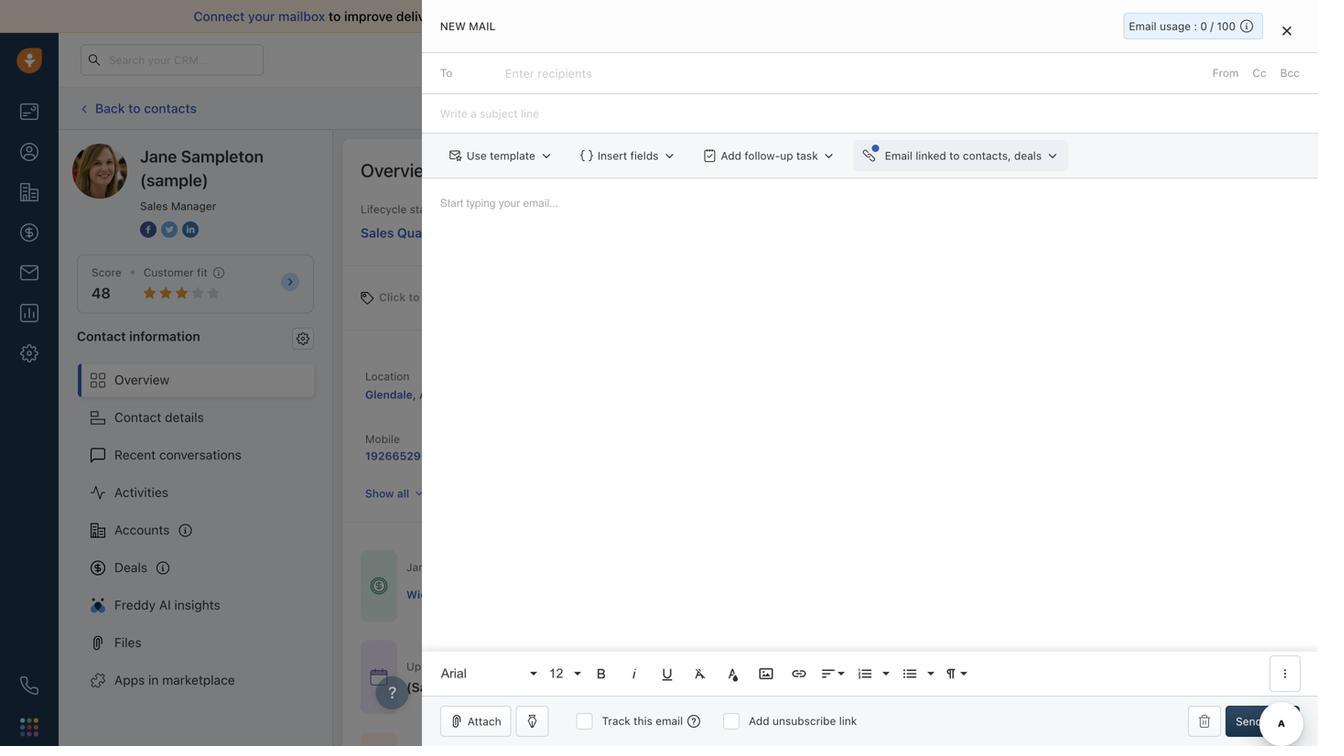 Task type: describe. For each thing, give the bounding box(es) containing it.
widgetz.io
[[407, 588, 465, 601]]

customize
[[1177, 164, 1232, 177]]

0 vertical spatial overview
[[361, 159, 438, 181]]

ordered list image
[[857, 666, 874, 682]]

explore
[[973, 53, 1013, 66]]

sales qualified lead link
[[361, 217, 501, 243]]

application containing arial
[[422, 179, 1319, 696]]

email for email usage : 0 / 100
[[1130, 20, 1157, 33]]

to left start
[[1029, 9, 1041, 24]]

email usage : 0 / 100
[[1130, 20, 1236, 33]]

information
[[129, 329, 200, 344]]

the
[[667, 680, 687, 695]]

new mail
[[440, 20, 496, 33]]

conversations.
[[671, 9, 759, 24]]

to
[[440, 67, 453, 79]]

freshworks switcher image
[[20, 718, 38, 737]]

arial
[[441, 667, 467, 681]]

12
[[549, 667, 564, 681]]

use
[[467, 149, 487, 162]]

location glendale, arizona, usa
[[365, 370, 490, 401]]

48
[[92, 284, 111, 302]]

meeting
[[466, 680, 516, 695]]

unsubscribe
[[773, 715, 837, 728]]

location
[[365, 370, 410, 383]]

customer fit
[[144, 266, 208, 279]]

-
[[519, 680, 526, 695]]

recent
[[114, 447, 156, 463]]

explore plans
[[973, 53, 1044, 66]]

usa
[[467, 388, 490, 401]]

1 horizontal spatial from
[[1076, 9, 1104, 24]]

show all
[[365, 487, 410, 500]]

clear formatting image
[[692, 666, 709, 682]]

jane's open deals
[[407, 561, 500, 574]]

mobile
[[365, 433, 400, 446]]

jane
[[140, 147, 177, 166]]

contact for contact information
[[77, 329, 126, 344]]

you
[[936, 9, 958, 24]]

track
[[602, 715, 631, 728]]

attach button
[[440, 706, 512, 737]]

dialog containing arial
[[422, 0, 1319, 746]]

score 48
[[92, 266, 122, 302]]

deal
[[690, 680, 716, 695]]

connect
[[194, 9, 245, 24]]

10:00
[[640, 660, 669, 673]]

customize overview button
[[1150, 158, 1291, 183]]

add for add follow-up task
[[721, 149, 742, 162]]

files
[[114, 635, 142, 650]]

email linked to contacts, deals button
[[854, 140, 1069, 171]]

1 vertical spatial overview
[[114, 372, 170, 387]]

add follow-up task
[[721, 149, 819, 162]]

recent conversations
[[114, 447, 242, 463]]

so
[[919, 9, 933, 24]]

template
[[490, 149, 536, 162]]

ai
[[159, 598, 171, 613]]

100
[[1217, 20, 1236, 33]]

24
[[540, 660, 553, 673]]

email inside dialog
[[656, 715, 683, 728]]

plans
[[1016, 53, 1044, 66]]

0 horizontal spatial in
[[148, 673, 159, 688]]

linked
[[916, 149, 947, 162]]

add unsubscribe link
[[749, 715, 858, 728]]

fields
[[631, 149, 659, 162]]

discussion
[[559, 680, 624, 695]]

container_wx8msf4aqz5i3rn1 image
[[370, 577, 388, 595]]

contact information
[[77, 329, 200, 344]]

container_wx8msf4aqz5i3rn1 image
[[370, 668, 388, 687]]

sales for sales manager
[[140, 200, 168, 212]]

sales for sales qualified lead
[[361, 225, 394, 241]]

widgetz.io (sample) link
[[407, 587, 516, 603]]

contact details
[[114, 410, 204, 425]]

48 button
[[92, 284, 111, 302]]

Search your CRM... text field
[[81, 44, 264, 76]]

twitter circled image
[[161, 220, 178, 239]]

to inside email linked to contacts, deals button
[[950, 149, 960, 162]]

view details
[[930, 671, 992, 684]]

tags
[[446, 291, 470, 304]]

facebook circled image
[[140, 220, 157, 239]]

to right mailbox
[[329, 9, 341, 24]]

contact for contact details
[[114, 410, 161, 425]]

task
[[797, 149, 819, 162]]

add for add unsubscribe link
[[749, 715, 770, 728]]

align image
[[820, 666, 837, 682]]

phone image
[[20, 677, 38, 695]]

jane's
[[407, 561, 440, 574]]

connect your mailbox link
[[194, 9, 329, 24]]

email for email linked to contacts, deals
[[885, 149, 913, 162]]

text color image
[[725, 666, 742, 682]]

about
[[628, 680, 663, 695]]

use template
[[467, 149, 536, 162]]

start
[[1044, 9, 1073, 24]]

mng settings image
[[297, 332, 310, 345]]

contacts
[[144, 101, 197, 116]]

conversations
[[159, 447, 242, 463]]

use template button
[[440, 140, 562, 171]]

new
[[440, 20, 466, 33]]

close image
[[1283, 26, 1292, 36]]

mail
[[469, 20, 496, 33]]

linkedin circled image
[[182, 220, 199, 239]]

explore plans link
[[963, 49, 1054, 71]]

1 horizontal spatial in
[[890, 54, 899, 65]]

final
[[529, 680, 555, 695]]

2023
[[582, 660, 610, 673]]

score
[[92, 266, 122, 279]]



Task type: locate. For each thing, give the bounding box(es) containing it.
to inside upcoming meeting on fri 24 nov, 2023 from 10:00 to 11:00 (sample) meeting - final discussion about the deal
[[672, 660, 682, 673]]

usage
[[1160, 20, 1192, 33]]

sales qualified lead
[[361, 225, 486, 241]]

0 vertical spatial contact
[[77, 329, 126, 344]]

insert
[[598, 149, 628, 162]]

paragraph format image
[[943, 666, 960, 682]]

Write a subject line text field
[[422, 94, 1319, 133]]

have
[[997, 9, 1025, 24]]

overview
[[361, 159, 438, 181], [114, 372, 170, 387]]

in
[[890, 54, 899, 65], [148, 673, 159, 688]]

deals right open on the left of page
[[472, 561, 500, 574]]

manager
[[171, 200, 216, 212]]

contact down 48 button
[[77, 329, 126, 344]]

11:00
[[685, 660, 713, 673]]

on
[[508, 660, 521, 673]]

1 vertical spatial details
[[958, 671, 992, 684]]

0 vertical spatial email
[[1130, 20, 1157, 33]]

sales up facebook circled image
[[140, 200, 168, 212]]

show
[[365, 487, 394, 500]]

insert image (⌘p) image
[[758, 666, 775, 682]]

1 horizontal spatial (sample)
[[468, 588, 516, 601]]

0 vertical spatial add
[[721, 149, 742, 162]]

status
[[544, 203, 577, 216]]

1 horizontal spatial add
[[749, 715, 770, 728]]

1 vertical spatial from
[[613, 660, 637, 673]]

dialog
[[422, 0, 1319, 746]]

add left follow- at the right top
[[721, 149, 742, 162]]

lifecycle stage
[[361, 203, 439, 216]]

overview up contact details
[[114, 372, 170, 387]]

deals right contacts,
[[1015, 149, 1042, 162]]

/
[[1211, 20, 1214, 33]]

from inside upcoming meeting on fri 24 nov, 2023 from 10:00 to 11:00 (sample) meeting - final discussion about the deal
[[613, 660, 637, 673]]

fri
[[524, 660, 537, 673]]

(sample) inside jane sampleton (sample)
[[140, 170, 208, 190]]

freddy
[[114, 598, 156, 613]]

0 horizontal spatial from
[[613, 660, 637, 673]]

1 horizontal spatial overview
[[361, 159, 438, 181]]

cc
[[1253, 67, 1267, 79]]

in left 21
[[890, 54, 899, 65]]

0 horizontal spatial overview
[[114, 372, 170, 387]]

19266529503
[[365, 450, 443, 463]]

trial
[[843, 54, 861, 65]]

0 vertical spatial from
[[1076, 9, 1104, 24]]

0 vertical spatial (sample)
[[140, 170, 208, 190]]

apps
[[114, 673, 145, 688]]

link
[[840, 715, 858, 728]]

(sample)
[[140, 170, 208, 190], [468, 588, 516, 601]]

details up recent conversations
[[165, 410, 204, 425]]

1 vertical spatial deals
[[472, 561, 500, 574]]

2-
[[547, 9, 561, 24]]

mailbox
[[278, 9, 325, 24]]

to right back
[[128, 101, 141, 116]]

12 button
[[543, 656, 583, 692]]

phone element
[[11, 668, 48, 704]]

arial button
[[435, 656, 539, 692]]

1 horizontal spatial sales
[[361, 225, 394, 241]]

(sample) up sales manager
[[140, 170, 208, 190]]

email inside button
[[885, 149, 913, 162]]

italic (⌘i) image
[[626, 666, 643, 682]]

0 horizontal spatial (sample)
[[140, 170, 208, 190]]

from
[[1213, 67, 1239, 79]]

email right this
[[656, 715, 683, 728]]

back
[[95, 101, 125, 116]]

to up the
[[672, 660, 682, 673]]

(sample)
[[407, 680, 463, 695]]

1 vertical spatial add
[[749, 715, 770, 728]]

overview
[[1235, 164, 1281, 177]]

application
[[422, 179, 1319, 696]]

0 horizontal spatial deals
[[472, 561, 500, 574]]

1 vertical spatial email
[[656, 715, 683, 728]]

details right 'view'
[[958, 671, 992, 684]]

add follow-up task button
[[695, 140, 845, 171], [695, 140, 845, 171]]

send
[[1236, 715, 1263, 728]]

to inside "back to contacts" link
[[128, 101, 141, 116]]

1 vertical spatial in
[[148, 673, 159, 688]]

(sample) down open on the left of page
[[468, 588, 516, 601]]

deals
[[114, 560, 147, 575]]

apps in marketplace
[[114, 673, 235, 688]]

lead
[[456, 225, 486, 241]]

details for view details
[[958, 671, 992, 684]]

0 vertical spatial deals
[[1015, 149, 1042, 162]]

Enter recipients text field
[[505, 59, 596, 88]]

from right bold (⌘b) icon
[[613, 660, 637, 673]]

email
[[1130, 20, 1157, 33], [885, 149, 913, 162]]

arizona,
[[419, 388, 464, 401]]

way
[[561, 9, 584, 24]]

insights
[[174, 598, 220, 613]]

deliverability
[[396, 9, 474, 24]]

0 horizontal spatial email
[[885, 149, 913, 162]]

0 vertical spatial details
[[165, 410, 204, 425]]

email left usage
[[1130, 20, 1157, 33]]

0 horizontal spatial add
[[721, 149, 742, 162]]

add
[[423, 291, 443, 304]]

to left the add
[[409, 291, 420, 304]]

details for contact details
[[165, 410, 204, 425]]

this
[[634, 715, 653, 728]]

bcc
[[1281, 67, 1300, 79]]

fit
[[197, 266, 208, 279]]

21
[[902, 54, 913, 65]]

bold (⌘b) image
[[593, 666, 610, 682]]

add left unsubscribe
[[749, 715, 770, 728]]

19266529503 link
[[365, 450, 443, 463]]

click
[[379, 291, 406, 304]]

1 horizontal spatial details
[[958, 671, 992, 684]]

email linked to contacts, deals
[[885, 149, 1042, 162]]

ends
[[864, 54, 888, 65]]

1 vertical spatial email
[[885, 149, 913, 162]]

1 vertical spatial (sample)
[[468, 588, 516, 601]]

unordered list image
[[902, 666, 918, 682]]

in right apps
[[148, 673, 159, 688]]

to right 'linked'
[[950, 149, 960, 162]]

jane sampleton (sample)
[[140, 147, 264, 190]]

1 horizontal spatial deals
[[1015, 149, 1042, 162]]

lifecycle
[[361, 203, 407, 216]]

back to contacts
[[95, 101, 197, 116]]

all
[[397, 487, 410, 500]]

1 vertical spatial contact
[[114, 410, 161, 425]]

track this email
[[602, 715, 683, 728]]

insert link (⌘k) image
[[791, 666, 808, 682]]

0 vertical spatial in
[[890, 54, 899, 65]]

1 horizontal spatial email
[[1130, 20, 1157, 33]]

contact up recent
[[114, 410, 161, 425]]

nov,
[[557, 660, 579, 673]]

email left 'linked'
[[885, 149, 913, 162]]

email right of
[[635, 9, 667, 24]]

meeting
[[463, 660, 505, 673]]

scratch.
[[1108, 9, 1157, 24]]

0 vertical spatial email
[[635, 9, 667, 24]]

send button
[[1226, 706, 1273, 737]]

from right start
[[1076, 9, 1104, 24]]

underline (⌘u) image
[[659, 666, 676, 682]]

0 vertical spatial sales
[[140, 200, 168, 212]]

overview up lifecycle stage on the left top of page
[[361, 159, 438, 181]]

sales down lifecycle
[[361, 225, 394, 241]]

accounts
[[114, 523, 170, 538]]

follow-
[[745, 149, 781, 162]]

activities
[[114, 485, 168, 500]]

customize overview
[[1177, 164, 1281, 177]]

0 horizontal spatial sales
[[140, 200, 168, 212]]

glendale, arizona, usa link
[[365, 388, 490, 401]]

contacts,
[[963, 149, 1012, 162]]

from
[[1076, 9, 1104, 24], [613, 660, 637, 673]]

customer
[[144, 266, 194, 279]]

deals inside email linked to contacts, deals button
[[1015, 149, 1042, 162]]

attach
[[468, 715, 502, 728]]

0 horizontal spatial details
[[165, 410, 204, 425]]

1 vertical spatial sales
[[361, 225, 394, 241]]

your trial ends in 21 days
[[818, 54, 938, 65]]

mobile 19266529503
[[365, 433, 443, 463]]

more misc image
[[1278, 666, 1294, 682]]



Task type: vqa. For each thing, say whether or not it's contained in the screenshot.
Upcoming
yes



